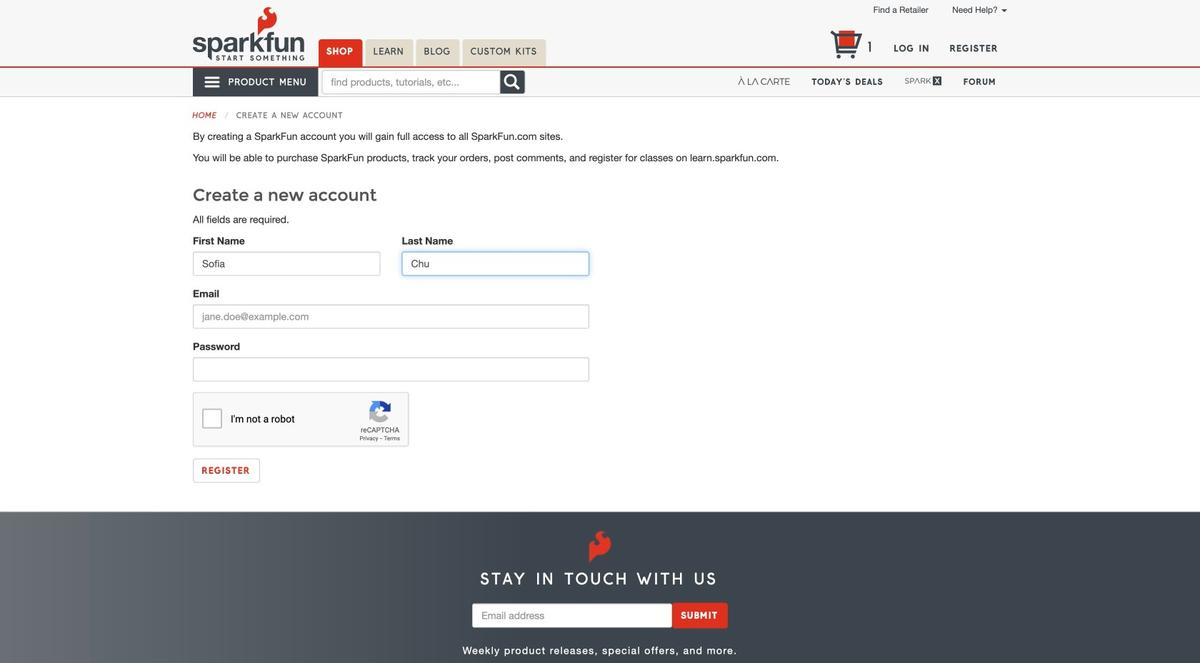 Task type: describe. For each thing, give the bounding box(es) containing it.
find products, tutorials, etc... text field
[[322, 70, 501, 94]]

jane.doe@example.com email field
[[193, 305, 590, 329]]

hamburger image
[[204, 74, 222, 91]]



Task type: locate. For each thing, give the bounding box(es) containing it.
Doe text field
[[402, 252, 590, 276]]

Email address email field
[[473, 604, 673, 629]]

None submit
[[193, 459, 260, 483], [673, 604, 728, 629], [193, 459, 260, 483], [673, 604, 728, 629]]

form
[[182, 234, 600, 483]]

None password field
[[193, 358, 590, 382]]

Jane text field
[[193, 252, 381, 276]]



Task type: vqa. For each thing, say whether or not it's contained in the screenshot.
the leftmost in stock icon
no



